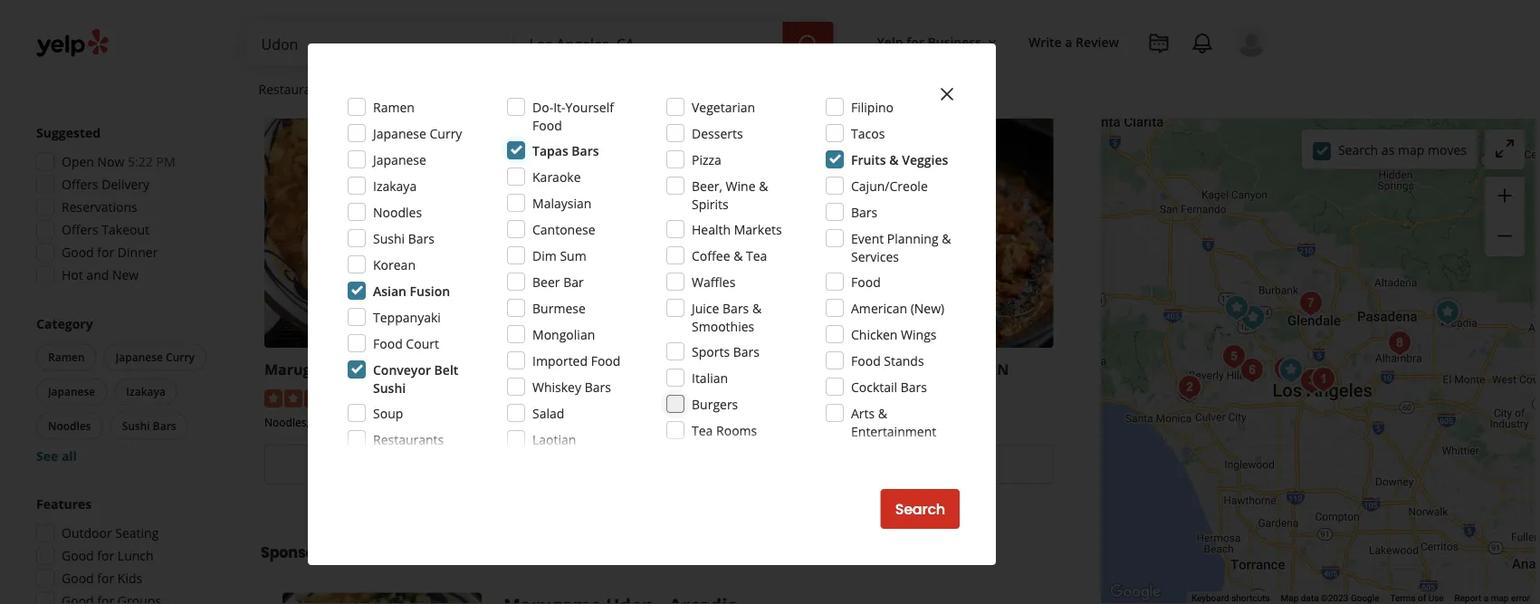 Task type: vqa. For each thing, say whether or not it's contained in the screenshot.
Find text box
no



Task type: locate. For each thing, give the bounding box(es) containing it.
food right call
[[591, 352, 621, 369]]

1 horizontal spatial map
[[1491, 593, 1509, 604]]

curry up the izakaya button
[[166, 350, 195, 365]]

0 horizontal spatial restaurants
[[259, 80, 329, 97]]

- for call
[[594, 360, 599, 379]]

noodles inside noodles button
[[48, 418, 91, 433]]

group containing category
[[33, 315, 225, 465]]

asian down 3.9
[[363, 415, 391, 430]]

food down services
[[851, 273, 881, 290]]

juice
[[692, 299, 719, 317]]

10
[[305, 5, 327, 35]]

1 horizontal spatial restaurants
[[373, 431, 444, 448]]

1 vertical spatial noodles
[[48, 418, 91, 433]]

0 horizontal spatial tea
[[692, 422, 713, 439]]

marugame udon - sawtelle image
[[1172, 369, 1208, 406]]

0 horizontal spatial a
[[1065, 33, 1073, 50]]

None search field
[[247, 22, 837, 65]]

udon up featured takeout options
[[383, 5, 440, 35]]

keyboard shortcuts
[[1192, 593, 1270, 604]]

map
[[1281, 593, 1299, 604]]

1 japanese, from the left
[[312, 415, 360, 430]]

1 vertical spatial curry
[[166, 350, 195, 365]]

24 chevron down v2 image
[[333, 78, 355, 100]]

restaurants down 'featured'
[[259, 80, 329, 97]]

bar
[[563, 273, 584, 290]]

do-
[[532, 98, 553, 115]]

2 good from the top
[[62, 547, 94, 564]]

restaurants
[[259, 80, 329, 97], [373, 431, 444, 448]]

angeles,
[[540, 5, 634, 35]]

fusion up teppanyaki
[[410, 282, 450, 299]]

izakaya inside search dialog
[[373, 177, 417, 194]]

for inside button
[[907, 33, 924, 50]]

coffee
[[692, 247, 730, 264]]

1 horizontal spatial reviews)
[[687, 388, 736, 405]]

0 vertical spatial open
[[62, 153, 94, 170]]

search dialog
[[0, 0, 1540, 604]]

yourself
[[566, 98, 614, 115]]

of
[[1418, 593, 1426, 604]]

1 horizontal spatial -
[[594, 360, 599, 379]]

arts
[[851, 404, 875, 422]]

asian down korean
[[373, 282, 407, 299]]

sushi bars inside sushi bars button
[[122, 418, 176, 433]]

& right planning
[[942, 230, 951, 247]]

chicken
[[851, 326, 898, 343]]

1 horizontal spatial ramen
[[373, 98, 415, 115]]

food for food court
[[373, 335, 403, 352]]

open inside group
[[62, 153, 94, 170]]

food down do- at the left top
[[532, 116, 562, 134]]

open
[[62, 153, 94, 170], [866, 485, 900, 502]]

reviews) for marugame udon - arcadia
[[420, 388, 468, 405]]

japanese curry up the izakaya button
[[116, 350, 195, 365]]

reservations
[[62, 198, 137, 216]]

noodles up korean
[[373, 203, 422, 221]]

tea down "burgers"
[[692, 422, 713, 439]]

yuko kitchen miracle mile image
[[1234, 352, 1271, 388]]

0 horizontal spatial search
[[895, 499, 945, 519]]

noodles inside search dialog
[[373, 203, 422, 221]]

0 vertical spatial asian
[[373, 282, 407, 299]]

marugame udon - glendale image
[[1293, 285, 1329, 321]]

sushi bars up korean
[[373, 230, 435, 247]]

seating
[[115, 524, 159, 542]]

all
[[61, 447, 77, 465]]

pm for open now 5:22 pm
[[156, 153, 175, 170]]

4.3 star rating image
[[532, 390, 630, 408]]

notifications image
[[1192, 33, 1213, 54]]

takeout up dinner
[[102, 221, 149, 238]]

reviews) down italian
[[687, 388, 736, 405]]

1 reviews) from the left
[[420, 388, 468, 405]]

waffles
[[692, 273, 736, 290]]

sushi inside the conveyor belt sushi
[[373, 379, 406, 396]]

1 vertical spatial search
[[895, 499, 945, 519]]

& right arts
[[878, 404, 888, 422]]

terms of use link
[[1390, 593, 1444, 604]]

kyoto gyukatsu image
[[1382, 325, 1418, 361]]

ramen down featured takeout options
[[373, 98, 415, 115]]

bars inside button
[[153, 418, 176, 433]]

0 horizontal spatial curry
[[166, 350, 195, 365]]

pm right 5:22 at the top
[[156, 153, 175, 170]]

close image
[[936, 83, 958, 105]]

1 horizontal spatial bars,
[[830, 415, 856, 430]]

0 horizontal spatial map
[[1398, 141, 1425, 158]]

and
[[86, 266, 109, 283]]

1 horizontal spatial noodles
[[373, 203, 422, 221]]

bars
[[572, 142, 599, 159], [851, 203, 878, 221], [408, 230, 435, 247], [723, 299, 749, 317], [733, 343, 760, 360], [585, 378, 611, 395], [901, 378, 927, 395], [153, 418, 176, 433]]

3.9 star rating image
[[264, 390, 362, 408]]

1 vertical spatial offers
[[62, 221, 98, 238]]

korean
[[373, 256, 416, 273]]

group
[[31, 124, 225, 289], [1485, 177, 1525, 256], [33, 315, 225, 465], [31, 495, 225, 604]]

good for kids
[[62, 570, 142, 587]]

1 horizontal spatial a
[[1484, 593, 1489, 604]]

curry down options
[[430, 125, 462, 142]]

5:22
[[128, 153, 153, 170]]

now
[[97, 153, 124, 170]]

good down "good for lunch" on the bottom left of page
[[62, 570, 94, 587]]

- up the (349
[[389, 360, 393, 379]]

offers up reservations
[[62, 176, 98, 193]]

2 vertical spatial good
[[62, 570, 94, 587]]

sushi down the izakaya button
[[122, 418, 150, 433]]

write
[[1029, 33, 1062, 50]]

asian
[[373, 282, 407, 299], [363, 415, 391, 430]]

izakaya up korean
[[373, 177, 417, 194]]

1 vertical spatial map
[[1491, 593, 1509, 604]]

1 vertical spatial takeout
[[102, 221, 149, 238]]

japanese, up the laotian
[[532, 415, 581, 430]]

sushi bars down the izakaya button
[[122, 418, 176, 433]]

tokyo cube image
[[1235, 300, 1271, 336]]

udon up 3.9
[[346, 360, 385, 379]]

0 vertical spatial izakaya
[[373, 177, 417, 194]]

0 horizontal spatial sushi bars
[[122, 418, 176, 433]]

0 horizontal spatial takeout
[[102, 221, 149, 238]]

whiskey bars
[[532, 378, 611, 395]]

search
[[1338, 141, 1379, 158], [895, 499, 945, 519]]

0 horizontal spatial noodles
[[48, 418, 91, 433]]

sports bars
[[692, 343, 760, 360]]

4.8 star rating image
[[800, 390, 898, 408]]

takeout
[[346, 47, 419, 73], [102, 221, 149, 238]]

a right report
[[1484, 593, 1489, 604]]

map left error
[[1491, 593, 1509, 604]]

marugame udon-los angeles image
[[1294, 363, 1330, 399]]

tea down "markets"
[[746, 247, 767, 264]]

1 vertical spatial sushi bars
[[122, 418, 176, 433]]

open left until
[[866, 485, 900, 502]]

0 vertical spatial map
[[1398, 141, 1425, 158]]

american (new)
[[851, 299, 945, 317]]

good down "outdoor"
[[62, 547, 94, 564]]

0 horizontal spatial bars,
[[614, 415, 639, 430]]

1 vertical spatial ramen
[[48, 350, 85, 365]]

offers takeout
[[62, 221, 149, 238]]

sushi down the 4.8 star rating image
[[800, 415, 827, 430]]

curry inside button
[[166, 350, 195, 365]]

1 horizontal spatial izakaya
[[373, 177, 417, 194]]

bars, left chinese
[[614, 415, 639, 430]]

2 - from the left
[[594, 360, 599, 379]]

offers down reservations
[[62, 221, 98, 238]]

1 vertical spatial pm
[[969, 485, 988, 502]]

a for write
[[1065, 33, 1073, 50]]

izakaya up sushi bars button
[[126, 384, 166, 399]]

for down offers takeout
[[97, 244, 114, 261]]

japanese curry down options
[[373, 125, 462, 142]]

event planning & services
[[851, 230, 951, 265]]

good up the hot
[[62, 244, 94, 261]]

restaurants inside business categories element
[[259, 80, 329, 97]]

3 japanese, from the left
[[858, 415, 907, 430]]

japanese curry inside button
[[116, 350, 195, 365]]

search inside 'button'
[[895, 499, 945, 519]]

food for food
[[851, 273, 881, 290]]

0 vertical spatial a
[[1065, 33, 1073, 50]]

for for dinner
[[97, 244, 114, 261]]

entertainment
[[851, 422, 937, 440]]

a right the write
[[1065, 33, 1073, 50]]

spirits
[[692, 195, 729, 212]]

search down entertainment
[[895, 499, 945, 519]]

food stands
[[851, 352, 924, 369]]

1 horizontal spatial pm
[[969, 485, 988, 502]]

1 vertical spatial a
[[1484, 593, 1489, 604]]

1 vertical spatial japanese curry
[[116, 350, 195, 365]]

pm
[[156, 153, 175, 170], [969, 485, 988, 502]]

bars,
[[614, 415, 639, 430], [830, 415, 856, 430]]

smoothies
[[692, 317, 755, 335]]

bars, down the 4.8 star rating image
[[830, 415, 856, 430]]

1 bars, from the left
[[614, 415, 639, 430]]

sushi up korean
[[373, 230, 405, 247]]

food for food stands
[[851, 352, 881, 369]]

sushi down 4.3 star rating image at the bottom left
[[584, 415, 611, 430]]

good for dinner
[[62, 244, 158, 261]]

& up smoothies
[[752, 299, 762, 317]]

ramen down 'category'
[[48, 350, 85, 365]]

takeout for offers
[[102, 221, 149, 238]]

0 vertical spatial fusion
[[410, 282, 450, 299]]

search for search as map moves
[[1338, 141, 1379, 158]]

pm right 10:00
[[969, 485, 988, 502]]

for for business
[[907, 33, 924, 50]]

1 - from the left
[[389, 360, 393, 379]]

3 reviews) from the left
[[948, 388, 997, 405]]

0 vertical spatial udon
[[383, 5, 440, 35]]

1 vertical spatial izakaya
[[126, 384, 166, 399]]

review
[[1076, 33, 1119, 50]]

roll call - koreatown link
[[532, 360, 682, 379]]

for up good for kids
[[97, 547, 114, 564]]

for for lunch
[[97, 547, 114, 564]]

search left the as
[[1338, 141, 1379, 158]]

©2023
[[1321, 593, 1349, 604]]

wine
[[726, 177, 756, 194]]

sushi down conveyor
[[373, 379, 406, 396]]

mogumogu image
[[1171, 373, 1207, 409]]

zoom in image
[[1494, 185, 1516, 206]]

offers
[[62, 176, 98, 193], [62, 221, 98, 238]]

1 vertical spatial fusion
[[393, 415, 427, 430]]

2 horizontal spatial japanese,
[[858, 415, 907, 430]]

0 vertical spatial good
[[62, 244, 94, 261]]

0 horizontal spatial -
[[389, 360, 393, 379]]

ramen button
[[36, 344, 97, 371]]

for right yelp
[[907, 33, 924, 50]]

izakaya button
[[114, 378, 177, 405]]

0 horizontal spatial open
[[62, 153, 94, 170]]

thai
[[910, 415, 931, 430]]

asian fusion
[[373, 282, 450, 299]]

4.8 (80 reviews)
[[905, 388, 997, 405]]

noodles up all
[[48, 418, 91, 433]]

kochi image
[[1216, 339, 1252, 375]]

0 vertical spatial japanese curry
[[373, 125, 462, 142]]

izakaya
[[373, 177, 417, 194], [126, 384, 166, 399]]

restaurants down soup
[[373, 431, 444, 448]]

food up "cocktail"
[[851, 352, 881, 369]]

good
[[62, 244, 94, 261], [62, 547, 94, 564], [62, 570, 94, 587]]

0 horizontal spatial pm
[[156, 153, 175, 170]]

map right the as
[[1398, 141, 1425, 158]]

0 vertical spatial ramen
[[373, 98, 415, 115]]

coffee & tea
[[692, 247, 767, 264]]

1 offers from the top
[[62, 176, 98, 193]]

american
[[851, 299, 907, 317]]

1 vertical spatial restaurants
[[373, 431, 444, 448]]

& right wine
[[759, 177, 768, 194]]

ramen inside button
[[48, 350, 85, 365]]

fusion down the (349
[[393, 415, 427, 430]]

good for good for kids
[[62, 570, 94, 587]]

& inside juice bars & smoothies
[[752, 299, 762, 317]]

open down suggested
[[62, 153, 94, 170]]

0 vertical spatial pm
[[156, 153, 175, 170]]

2 offers from the top
[[62, 221, 98, 238]]

1 vertical spatial good
[[62, 547, 94, 564]]

0 vertical spatial restaurants
[[259, 80, 329, 97]]

1 good from the top
[[62, 244, 94, 261]]

cocktail bars
[[851, 378, 927, 395]]

1 horizontal spatial japanese,
[[532, 415, 581, 430]]

for down "good for lunch" on the bottom left of page
[[97, 570, 114, 587]]

dim sum
[[532, 247, 587, 264]]

marugame monzo image
[[1306, 361, 1342, 398]]

group containing features
[[31, 495, 225, 604]]

0 vertical spatial sushi bars
[[373, 230, 435, 247]]

0 vertical spatial noodles
[[373, 203, 422, 221]]

noodles, japanese, asian fusion
[[264, 415, 427, 430]]

0 vertical spatial curry
[[430, 125, 462, 142]]

reviews) down belt
[[420, 388, 468, 405]]

cocktail
[[851, 378, 898, 395]]

1 horizontal spatial japanese curry
[[373, 125, 462, 142]]

0 vertical spatial offers
[[62, 176, 98, 193]]

1 horizontal spatial curry
[[430, 125, 462, 142]]

0 horizontal spatial reviews)
[[420, 388, 468, 405]]

burmese
[[532, 299, 586, 317]]

- right call
[[594, 360, 599, 379]]

1 horizontal spatial tea
[[746, 247, 767, 264]]

group containing suggested
[[31, 124, 225, 289]]

0 horizontal spatial izakaya
[[126, 384, 166, 399]]

16 chevron down v2 image
[[985, 35, 1000, 50]]

1 horizontal spatial takeout
[[346, 47, 419, 73]]

2 horizontal spatial reviews)
[[948, 388, 997, 405]]

tea
[[746, 247, 767, 264], [692, 422, 713, 439]]

1 horizontal spatial search
[[1338, 141, 1379, 158]]

1 vertical spatial open
[[866, 485, 900, 502]]

takeout up 24 chevron down v2 icon
[[346, 47, 419, 73]]

& inside event planning & services
[[942, 230, 951, 247]]

3 good from the top
[[62, 570, 94, 587]]

0 vertical spatial takeout
[[346, 47, 419, 73]]

google
[[1351, 593, 1380, 604]]

2 reviews) from the left
[[687, 388, 736, 405]]

projects image
[[1148, 33, 1170, 54]]

reviews)
[[420, 388, 468, 405], [687, 388, 736, 405], [948, 388, 997, 405]]

0 horizontal spatial ramen
[[48, 350, 85, 365]]

options
[[423, 47, 493, 73]]

0 horizontal spatial japanese,
[[312, 415, 360, 430]]

tea rooms
[[692, 422, 757, 439]]

1 horizontal spatial open
[[866, 485, 900, 502]]

food up conveyor
[[373, 335, 403, 352]]

japanese, down "3.9 star rating" image at the bottom of page
[[312, 415, 360, 430]]

(580 reviews)
[[659, 388, 736, 405]]

0 horizontal spatial japanese curry
[[116, 350, 195, 365]]

1 horizontal spatial sushi bars
[[373, 230, 435, 247]]

japanese, down the cocktail bars
[[858, 415, 907, 430]]

lunch
[[118, 547, 154, 564]]

roll call - koreatown image
[[1273, 352, 1309, 388]]

reviews) down the ramen
[[948, 388, 997, 405]]

japanese
[[373, 125, 426, 142], [373, 151, 426, 168], [116, 350, 163, 365], [48, 384, 95, 399]]

noodles button
[[36, 412, 103, 440]]

sushi bars
[[373, 230, 435, 247], [122, 418, 176, 433]]

delivery
[[102, 176, 149, 193]]

0 vertical spatial search
[[1338, 141, 1379, 158]]

planning
[[887, 230, 939, 247]]



Task type: describe. For each thing, give the bounding box(es) containing it.
bars inside juice bars & smoothies
[[723, 299, 749, 317]]

report a map error
[[1455, 593, 1530, 604]]

rooms
[[716, 422, 757, 439]]

sushi inside button
[[122, 418, 150, 433]]

2 japanese, from the left
[[532, 415, 581, 430]]

marugame udon - arcadia image
[[1430, 294, 1466, 331]]

open now 5:22 pm
[[62, 153, 175, 170]]

expand map image
[[1494, 138, 1516, 159]]

stands
[[884, 352, 924, 369]]

veggies
[[902, 151, 948, 168]]

1 vertical spatial asian
[[363, 415, 391, 430]]

report a map error link
[[1455, 593, 1530, 604]]

hot and new
[[62, 266, 139, 283]]

food court
[[373, 335, 439, 352]]

1 vertical spatial tea
[[692, 422, 713, 439]]

tapas bars
[[532, 142, 599, 159]]

chinese
[[642, 415, 682, 430]]

terms
[[1390, 593, 1416, 604]]

shortcuts
[[1232, 593, 1270, 604]]

japanese button
[[36, 378, 107, 405]]

0 vertical spatial tea
[[746, 247, 767, 264]]

marugame udon - arcadia image
[[1430, 294, 1466, 331]]

markets
[[734, 221, 782, 238]]

wings
[[901, 326, 937, 343]]

keyboard
[[1192, 593, 1229, 604]]

& inside the arts & entertainment
[[878, 404, 888, 422]]

yelp
[[877, 33, 903, 50]]

open for open now 5:22 pm
[[62, 153, 94, 170]]

search for search
[[895, 499, 945, 519]]

laotian
[[532, 431, 576, 448]]

suggested
[[36, 124, 101, 141]]

tacos
[[851, 125, 885, 142]]

redwhite boneless ramen image
[[1219, 290, 1255, 326]]

redwhite
[[800, 360, 875, 379]]

featured
[[261, 47, 342, 73]]

good for good for dinner
[[62, 244, 94, 261]]

open until 10:00 pm
[[866, 485, 988, 502]]

fusion inside search dialog
[[410, 282, 450, 299]]

roll
[[532, 360, 560, 379]]

food inside do-it-yourself food
[[532, 116, 562, 134]]

sports
[[692, 343, 730, 360]]

featured takeout options
[[261, 47, 493, 73]]

hangari kalguksu image
[[1268, 351, 1304, 388]]

for for kids
[[97, 570, 114, 587]]

cantonese
[[532, 221, 596, 238]]

beer, wine & spirits
[[692, 177, 768, 212]]

ramen inside search dialog
[[373, 98, 415, 115]]

1 vertical spatial udon
[[346, 360, 385, 379]]

beer bar
[[532, 273, 584, 290]]

use
[[1429, 593, 1444, 604]]

redwhite boneless ramen
[[800, 360, 1009, 379]]

ramen
[[956, 360, 1009, 379]]

zoom out image
[[1494, 225, 1516, 247]]

& down health markets
[[734, 247, 743, 264]]

new
[[112, 266, 139, 283]]

conveyor
[[373, 361, 431, 378]]

reviews) for redwhite boneless ramen
[[948, 388, 997, 405]]

marugame
[[264, 360, 343, 379]]

4.8
[[905, 388, 923, 405]]

offers for offers takeout
[[62, 221, 98, 238]]

juice bars & smoothies
[[692, 299, 762, 335]]

curry inside search dialog
[[430, 125, 462, 142]]

sushi bars inside search dialog
[[373, 230, 435, 247]]

a for report
[[1484, 593, 1489, 604]]

offers for offers delivery
[[62, 176, 98, 193]]

& right fruits
[[889, 151, 899, 168]]

(580
[[659, 388, 684, 405]]

desserts
[[692, 125, 743, 142]]

keyboard shortcuts button
[[1192, 592, 1270, 604]]

search image
[[797, 34, 819, 55]]

court
[[406, 335, 439, 352]]

soup
[[373, 404, 403, 422]]

map region
[[936, 0, 1540, 604]]

top 10 best udon near los angeles, california
[[261, 5, 746, 35]]

call
[[563, 360, 590, 379]]

see all button
[[36, 447, 77, 465]]

user actions element
[[863, 23, 1293, 134]]

moves
[[1428, 141, 1467, 158]]

it-
[[553, 98, 566, 115]]

takeout for featured
[[346, 47, 419, 73]]

mongolian
[[532, 326, 595, 343]]

error
[[1511, 593, 1530, 604]]

restaurants inside search dialog
[[373, 431, 444, 448]]

imported food
[[532, 352, 621, 369]]

yelp for business
[[877, 33, 982, 50]]

as
[[1382, 141, 1395, 158]]

open for open until 10:00 pm
[[866, 485, 900, 502]]

belt
[[434, 361, 459, 378]]

izakaya inside the izakaya button
[[126, 384, 166, 399]]

good for good for lunch
[[62, 547, 94, 564]]

health
[[692, 221, 731, 238]]

2 bars, from the left
[[830, 415, 856, 430]]

pizza
[[692, 151, 722, 168]]

asian inside search dialog
[[373, 282, 407, 299]]

malaysian
[[532, 194, 592, 211]]

- for udon
[[389, 360, 393, 379]]

do-it-yourself food
[[532, 98, 614, 134]]

10:00
[[933, 485, 965, 502]]

pm for open until 10:00 pm
[[969, 485, 988, 502]]

google image
[[1106, 580, 1165, 604]]

sponsored results
[[261, 543, 395, 563]]

imported
[[532, 352, 588, 369]]

beer,
[[692, 177, 723, 194]]

fruits & veggies
[[851, 151, 948, 168]]

map data ©2023 google
[[1281, 593, 1380, 604]]

business categories element
[[244, 65, 1268, 118]]

marugame udon - arcadia link
[[264, 360, 452, 379]]

top
[[261, 5, 301, 35]]

search button
[[881, 489, 960, 529]]

karaoke
[[532, 168, 581, 185]]

sushi bars button
[[110, 412, 188, 440]]

japanese curry inside search dialog
[[373, 125, 462, 142]]

restaurants link
[[244, 65, 369, 118]]

until
[[903, 485, 930, 502]]

map for error
[[1491, 593, 1509, 604]]

conveyor belt sushi
[[373, 361, 459, 396]]

boneless
[[879, 360, 952, 379]]

dim
[[532, 247, 557, 264]]

map for moves
[[1398, 141, 1425, 158]]

marugame udon - arcadia
[[264, 360, 452, 379]]

see all
[[36, 447, 77, 465]]

& inside beer, wine & spirits
[[759, 177, 768, 194]]



